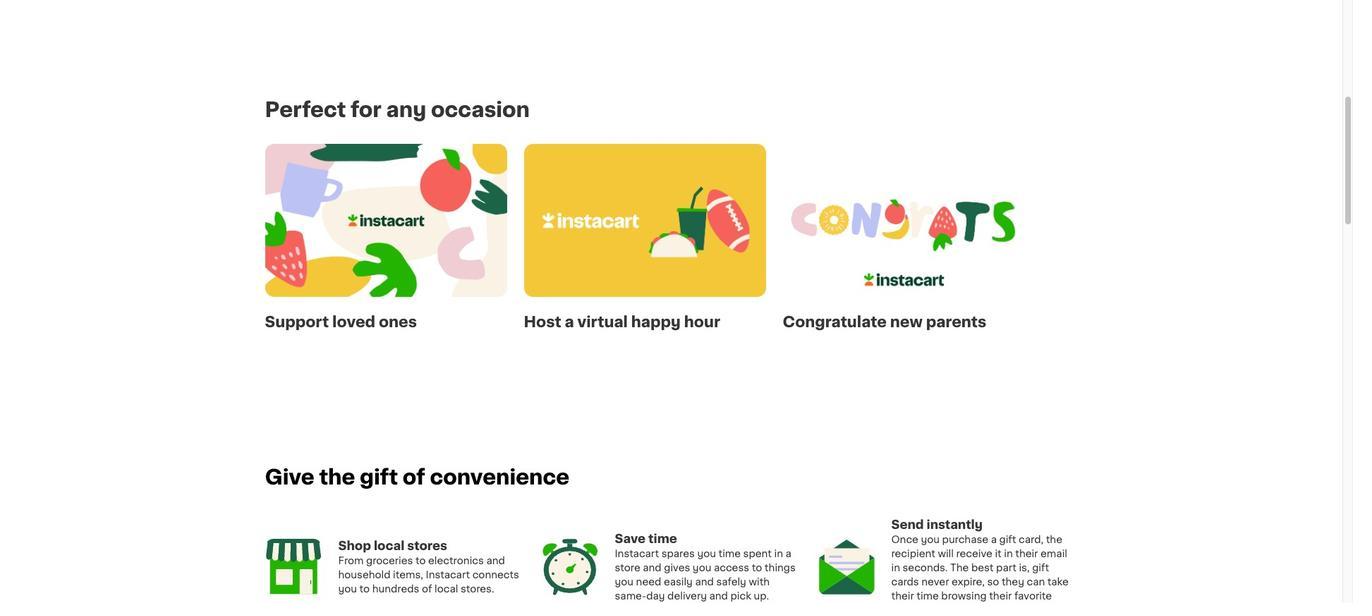 Task type: locate. For each thing, give the bounding box(es) containing it.
1 vertical spatial a
[[991, 535, 997, 545]]

you
[[921, 535, 940, 545], [697, 549, 716, 559], [693, 563, 711, 573], [615, 577, 634, 587], [338, 584, 357, 594]]

and
[[486, 556, 505, 566], [643, 563, 662, 573], [695, 577, 714, 587], [709, 591, 728, 601]]

to down stores on the bottom left of page
[[415, 556, 426, 566]]

support loved ones
[[265, 315, 417, 330]]

1 horizontal spatial a
[[786, 549, 791, 559]]

same-
[[615, 591, 646, 601]]

0 vertical spatial gift
[[360, 467, 398, 488]]

their up is,
[[1015, 549, 1038, 559]]

to down household
[[360, 584, 370, 594]]

gift
[[360, 467, 398, 488], [999, 535, 1016, 545], [1032, 563, 1049, 573]]

hundreds
[[372, 584, 419, 594]]

instacart down electronics
[[426, 570, 470, 580]]

and down 'safely'
[[709, 591, 728, 601]]

you up will
[[921, 535, 940, 545]]

time up spares
[[648, 534, 677, 545]]

0 horizontal spatial gift
[[360, 467, 398, 488]]

of down items,
[[422, 584, 432, 594]]

of
[[403, 467, 425, 488], [422, 584, 432, 594]]

1 horizontal spatial instacart
[[615, 549, 659, 559]]

email
[[1041, 549, 1067, 559]]

2 vertical spatial a
[[786, 549, 791, 559]]

never
[[922, 577, 949, 587]]

and up connects
[[486, 556, 505, 566]]

in
[[774, 549, 783, 559], [1004, 549, 1013, 559], [891, 563, 900, 573]]

need
[[636, 577, 661, 587]]

2 horizontal spatial time
[[917, 591, 939, 601]]

1 vertical spatial the
[[1046, 535, 1062, 545]]

1 horizontal spatial their
[[989, 591, 1012, 601]]

local down electronics
[[435, 584, 458, 594]]

the up email at the right
[[1046, 535, 1062, 545]]

2 horizontal spatial a
[[991, 535, 997, 545]]

2 horizontal spatial to
[[752, 563, 762, 573]]

2 horizontal spatial gift
[[1032, 563, 1049, 573]]

1 vertical spatial instacart
[[426, 570, 470, 580]]

0 vertical spatial the
[[319, 467, 355, 488]]

the right give
[[319, 467, 355, 488]]

time up access
[[719, 549, 741, 559]]

perfect
[[265, 99, 346, 120]]

any
[[386, 99, 426, 120]]

gives
[[664, 563, 690, 573]]

time down never
[[917, 591, 939, 601]]

to inside the save time instacart spares you time spent in a store and gives you access to things you need easily and safely with same-day delivery and pick up.
[[752, 563, 762, 573]]

best
[[971, 563, 994, 573]]

in up cards
[[891, 563, 900, 573]]

congratulate
[[783, 315, 887, 330]]

browsing
[[941, 591, 987, 601]]

perfect for any occasion
[[265, 99, 530, 120]]

2 horizontal spatial their
[[1015, 549, 1038, 559]]

connects
[[472, 570, 519, 580]]

items,
[[393, 570, 423, 580]]

stores
[[407, 541, 447, 552]]

instantly
[[927, 519, 983, 531]]

card,
[[1019, 535, 1044, 545]]

0 horizontal spatial in
[[774, 549, 783, 559]]

2 vertical spatial time
[[917, 591, 939, 601]]

a right host
[[565, 315, 574, 330]]

1 horizontal spatial to
[[415, 556, 426, 566]]

a up it
[[991, 535, 997, 545]]

for
[[351, 99, 382, 120]]

0 horizontal spatial time
[[648, 534, 677, 545]]

pick
[[731, 591, 751, 601]]

time
[[648, 534, 677, 545], [719, 549, 741, 559], [917, 591, 939, 601]]

1 horizontal spatial time
[[719, 549, 741, 559]]

the
[[950, 563, 969, 573]]

2 vertical spatial gift
[[1032, 563, 1049, 573]]

of up stores on the bottom left of page
[[403, 467, 425, 488]]

you right gives
[[693, 563, 711, 573]]

store
[[615, 563, 640, 573]]

shop
[[338, 541, 371, 552]]

household
[[338, 570, 391, 580]]

once
[[891, 535, 919, 545]]

to down spent
[[752, 563, 762, 573]]

local
[[374, 541, 404, 552], [435, 584, 458, 594]]

1 vertical spatial local
[[435, 584, 458, 594]]

host a virtual happy hour
[[524, 315, 720, 330]]

you right spares
[[697, 549, 716, 559]]

congratulate new parents
[[783, 315, 986, 330]]

part
[[996, 563, 1017, 573]]

0 vertical spatial local
[[374, 541, 404, 552]]

local up groceries
[[374, 541, 404, 552]]

to
[[415, 556, 426, 566], [752, 563, 762, 573], [360, 584, 370, 594]]

1 horizontal spatial the
[[1046, 535, 1062, 545]]

1 vertical spatial of
[[422, 584, 432, 594]]

the
[[319, 467, 355, 488], [1046, 535, 1062, 545]]

you down household
[[338, 584, 357, 594]]

0 horizontal spatial the
[[319, 467, 355, 488]]

in right it
[[1004, 549, 1013, 559]]

occasion
[[431, 99, 530, 120]]

1 horizontal spatial gift
[[999, 535, 1016, 545]]

host
[[524, 315, 561, 330]]

2 horizontal spatial in
[[1004, 549, 1013, 559]]

in up things
[[774, 549, 783, 559]]

happy
[[631, 315, 681, 330]]

1 horizontal spatial in
[[891, 563, 900, 573]]

their down cards
[[891, 591, 914, 601]]

a
[[565, 315, 574, 330], [991, 535, 997, 545], [786, 549, 791, 559]]

their down so
[[989, 591, 1012, 601]]

save time instacart spares you time spent in a store and gives you access to things you need easily and safely with same-day delivery and pick up.
[[615, 534, 796, 601]]

0 horizontal spatial instacart
[[426, 570, 470, 580]]

instacart
[[615, 549, 659, 559], [426, 570, 470, 580]]

save
[[615, 534, 646, 545]]

instacart down save at left
[[615, 549, 659, 559]]

support
[[265, 315, 329, 330]]

delivery
[[667, 591, 707, 601]]

of inside shop local stores from groceries to electronics and household items, instacart connects you to hundreds of local stores.
[[422, 584, 432, 594]]

a inside the save time instacart spares you time spent in a store and gives you access to things you need easily and safely with same-day delivery and pick up.
[[786, 549, 791, 559]]

safely
[[716, 577, 746, 587]]

up.
[[754, 591, 769, 601]]

take
[[1048, 577, 1069, 587]]

seconds.
[[903, 563, 948, 573]]

send
[[891, 519, 924, 531]]

give the gift of convenience
[[265, 467, 569, 488]]

0 horizontal spatial a
[[565, 315, 574, 330]]

host a virtual happy hour image
[[524, 144, 766, 297]]

a up things
[[786, 549, 791, 559]]

0 vertical spatial instacart
[[615, 549, 659, 559]]

their
[[1015, 549, 1038, 559], [891, 591, 914, 601], [989, 591, 1012, 601]]

receive
[[956, 549, 993, 559]]

recipient
[[891, 549, 935, 559]]

can
[[1027, 577, 1045, 587]]



Task type: vqa. For each thing, say whether or not it's contained in the screenshot.
99 inside $ 9 99
no



Task type: describe. For each thing, give the bounding box(es) containing it.
from
[[338, 556, 364, 566]]

convenience
[[430, 467, 569, 488]]

0 vertical spatial time
[[648, 534, 677, 545]]

congratulate new parents image
[[783, 144, 1025, 297]]

ones
[[379, 315, 417, 330]]

1 vertical spatial gift
[[999, 535, 1016, 545]]

1 vertical spatial time
[[719, 549, 741, 559]]

shop local stores from groceries to electronics and household items, instacart connects you to hundreds of local stores.
[[338, 541, 519, 594]]

give
[[265, 467, 314, 488]]

shop local stores image
[[265, 539, 321, 596]]

cards
[[891, 577, 919, 587]]

so
[[987, 577, 999, 587]]

and up need
[[643, 563, 662, 573]]

with
[[749, 577, 770, 587]]

you down store
[[615, 577, 634, 587]]

stores.
[[461, 584, 494, 594]]

support loved ones image
[[265, 144, 507, 297]]

instacart inside shop local stores from groceries to electronics and household items, instacart connects you to hundreds of local stores.
[[426, 570, 470, 580]]

loved
[[332, 315, 375, 330]]

electronics
[[428, 556, 484, 566]]

access
[[714, 563, 749, 573]]

0 horizontal spatial local
[[374, 541, 404, 552]]

is,
[[1019, 563, 1030, 573]]

parents
[[926, 315, 986, 330]]

1 horizontal spatial local
[[435, 584, 458, 594]]

and up delivery on the bottom
[[695, 577, 714, 587]]

virtual
[[578, 315, 628, 330]]

0 horizontal spatial to
[[360, 584, 370, 594]]

groceries
[[366, 556, 413, 566]]

and inside shop local stores from groceries to electronics and household items, instacart connects you to hundreds of local stores.
[[486, 556, 505, 566]]

instacart inside the save time instacart spares you time spent in a store and gives you access to things you need easily and safely with same-day delivery and pick up.
[[615, 549, 659, 559]]

expire,
[[952, 577, 985, 587]]

send instantly once you purchase a gift card, the recipient will receive it in their email in seconds. the best part is, gift cards never expire, so they can take their time browsing their favo
[[891, 519, 1069, 603]]

0 vertical spatial a
[[565, 315, 574, 330]]

new
[[890, 315, 923, 330]]

time inside the send instantly once you purchase a gift card, the recipient will receive it in their email in seconds. the best part is, gift cards never expire, so they can take their time browsing their favo
[[917, 591, 939, 601]]

you inside shop local stores from groceries to electronics and household items, instacart connects you to hundreds of local stores.
[[338, 584, 357, 594]]

easily
[[664, 577, 693, 587]]

a inside the send instantly once you purchase a gift card, the recipient will receive it in their email in seconds. the best part is, gift cards never expire, so they can take their time browsing their favo
[[991, 535, 997, 545]]

day
[[646, 591, 665, 601]]

hour
[[684, 315, 720, 330]]

save time image
[[541, 539, 598, 596]]

things
[[765, 563, 796, 573]]

0 vertical spatial of
[[403, 467, 425, 488]]

it
[[995, 549, 1002, 559]]

spares
[[662, 549, 695, 559]]

send instantly image
[[818, 539, 874, 596]]

they
[[1002, 577, 1024, 587]]

you inside the send instantly once you purchase a gift card, the recipient will receive it in their email in seconds. the best part is, gift cards never expire, so they can take their time browsing their favo
[[921, 535, 940, 545]]

0 horizontal spatial their
[[891, 591, 914, 601]]

the inside the send instantly once you purchase a gift card, the recipient will receive it in their email in seconds. the best part is, gift cards never expire, so they can take their time browsing their favo
[[1046, 535, 1062, 545]]

will
[[938, 549, 954, 559]]

spent
[[743, 549, 772, 559]]

purchase
[[942, 535, 988, 545]]

in inside the save time instacart spares you time spent in a store and gives you access to things you need easily and safely with same-day delivery and pick up.
[[774, 549, 783, 559]]



